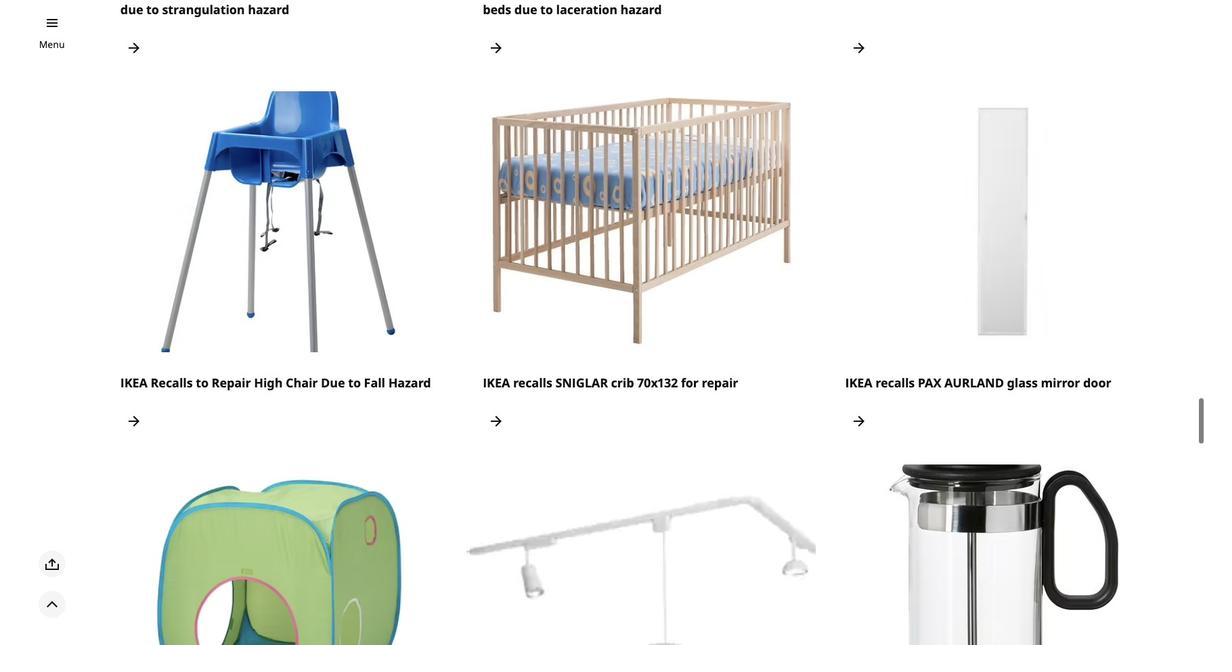 Task type: vqa. For each thing, say whether or not it's contained in the screenshot.
the middle Ikea
yes



Task type: describe. For each thing, give the bounding box(es) containing it.
ikea recalls sniglar crib 70x132 for repair link
[[467, 90, 816, 451]]

repair
[[702, 374, 738, 391]]

fall
[[364, 374, 385, 391]]

1 to from the left
[[196, 374, 209, 391]]

chair
[[286, 374, 318, 391]]

sniglar
[[555, 374, 608, 391]]

aurland
[[944, 374, 1004, 391]]

70x132
[[637, 374, 678, 391]]

ikea recalls sniglar crib 70x132 for repair
[[483, 374, 738, 391]]

ikea recalls pax aurland glass mirror door link
[[829, 90, 1178, 451]]

hazard
[[388, 374, 431, 391]]



Task type: locate. For each thing, give the bounding box(es) containing it.
due
[[321, 374, 345, 391]]

to left repair
[[196, 374, 209, 391]]

repair
[[212, 374, 251, 391]]

ikea
[[120, 374, 148, 391], [483, 374, 510, 391], [845, 374, 872, 391]]

1 horizontal spatial ikea
[[483, 374, 510, 391]]

0 horizontal spatial ikea
[[120, 374, 148, 391]]

to
[[196, 374, 209, 391], [348, 374, 361, 391]]

to left the fall
[[348, 374, 361, 391]]

ikea for ikea recalls pax aurland glass mirror door
[[845, 374, 872, 391]]

menu
[[39, 38, 65, 51]]

1 recalls from the left
[[513, 374, 552, 391]]

ikea inside ikea recalls to repair high chair due to fall hazard link
[[120, 374, 148, 391]]

3 ikea from the left
[[845, 374, 872, 391]]

for
[[681, 374, 699, 391]]

2 recalls from the left
[[876, 374, 915, 391]]

ikea recalls to repair high chair due to fall hazard
[[120, 374, 431, 391]]

recalls left pax
[[876, 374, 915, 391]]

2 horizontal spatial ikea
[[845, 374, 872, 391]]

pax
[[918, 374, 941, 391]]

ikea recalls pax aurland glass mirror door
[[845, 374, 1111, 391]]

ikea inside ikea recalls sniglar crib 70x132 for repair link
[[483, 374, 510, 391]]

0 horizontal spatial recalls
[[513, 374, 552, 391]]

mirror
[[1041, 374, 1080, 391]]

recalls left sniglar
[[513, 374, 552, 391]]

ikea for ikea recalls sniglar crib 70x132 for repair
[[483, 374, 510, 391]]

recalls
[[513, 374, 552, 391], [876, 374, 915, 391]]

recalls inside ikea recalls sniglar crib 70x132 for repair link
[[513, 374, 552, 391]]

ikea recalls to repair high chair due to fall hazard link
[[104, 90, 453, 451]]

1 ikea from the left
[[120, 374, 148, 391]]

ikea for ikea recalls to repair high chair due to fall hazard
[[120, 374, 148, 391]]

door
[[1083, 374, 1111, 391]]

crib
[[611, 374, 634, 391]]

glass
[[1007, 374, 1038, 391]]

2 ikea from the left
[[483, 374, 510, 391]]

recalls
[[151, 374, 193, 391]]

recalls for sniglar
[[513, 374, 552, 391]]

0 horizontal spatial to
[[196, 374, 209, 391]]

high
[[254, 374, 283, 391]]

recalls for pax
[[876, 374, 915, 391]]

menu button
[[39, 37, 65, 52]]

1 horizontal spatial recalls
[[876, 374, 915, 391]]

2 to from the left
[[348, 374, 361, 391]]

1 horizontal spatial to
[[348, 374, 361, 391]]

recalls inside ikea recalls pax aurland glass mirror door link
[[876, 374, 915, 391]]

ikea inside ikea recalls pax aurland glass mirror door link
[[845, 374, 872, 391]]



